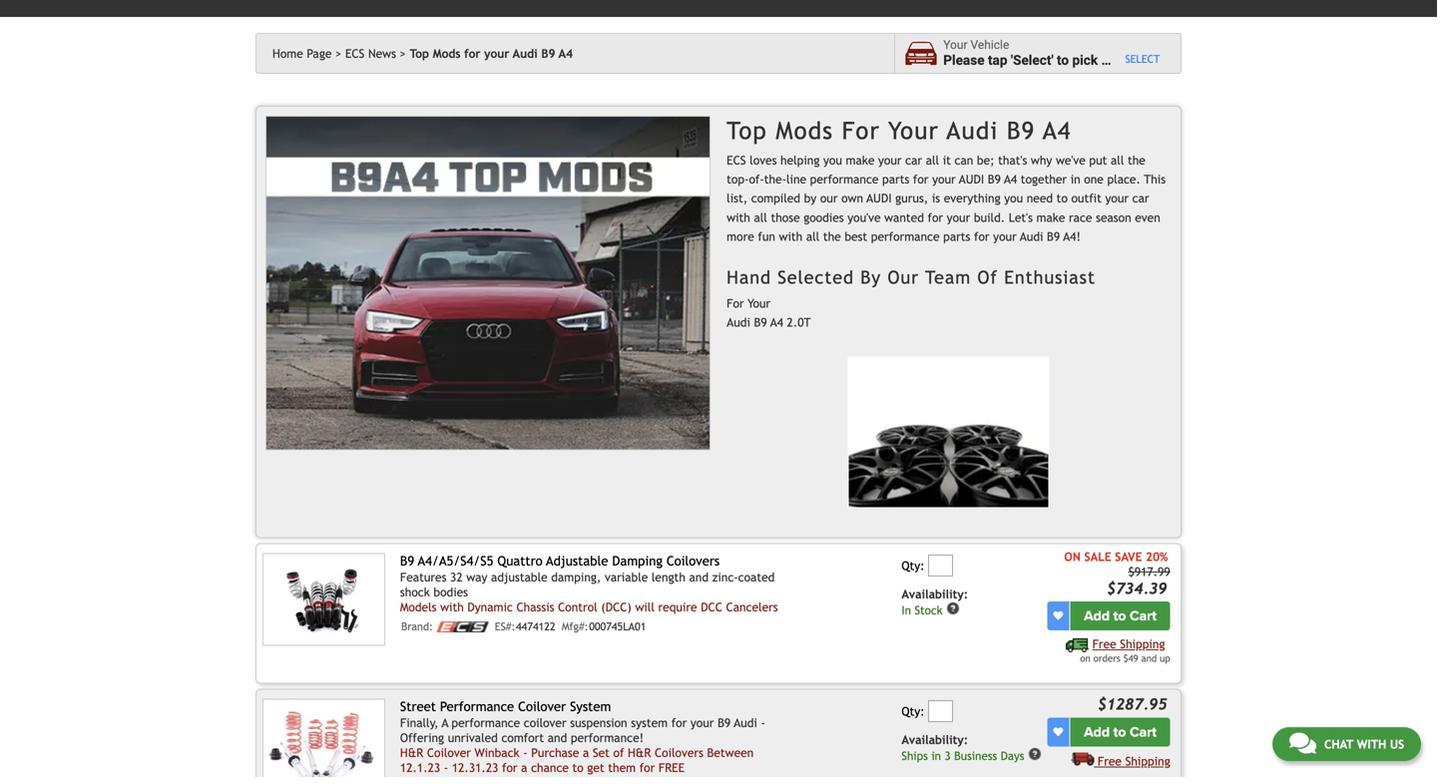 Task type: vqa. For each thing, say whether or not it's contained in the screenshot.
unrivaled
yes



Task type: locate. For each thing, give the bounding box(es) containing it.
free shipping
[[1098, 754, 1171, 768]]

the up place.
[[1128, 153, 1146, 167]]

add to cart button down $1287.95
[[1070, 718, 1171, 747]]

free shipping on orders $49 and up
[[1080, 638, 1171, 664]]

1 add from the top
[[1084, 608, 1110, 625]]

availability: up stock
[[902, 588, 968, 602]]

0 horizontal spatial audi
[[867, 191, 892, 205]]

you've
[[848, 211, 881, 224]]

0 vertical spatial add to cart
[[1084, 608, 1157, 625]]

1 h&r from the left
[[400, 746, 423, 760]]

business
[[954, 750, 997, 763]]

1 vertical spatial add
[[1084, 724, 1110, 741]]

0 horizontal spatial h&r
[[400, 746, 423, 760]]

audi
[[959, 172, 984, 186], [867, 191, 892, 205]]

1 add to cart from the top
[[1084, 608, 1157, 625]]

1 horizontal spatial in
[[1071, 172, 1081, 186]]

0 vertical spatial ecs
[[345, 46, 365, 60]]

your right for
[[748, 296, 771, 310]]

0 horizontal spatial make
[[846, 153, 875, 167]]

performance down wanted
[[871, 230, 940, 244]]

audi up everything
[[959, 172, 984, 186]]

street performance coilover system finally, a performance coilover suspension system for your b9 audi - offering unrivaled comfort and performance! h&r coilover winback - purchase a set of h&r coilovers between 12.1.23 - 12.31.23 for a chance to get them for free
[[400, 699, 765, 775]]

0 vertical spatial qty:
[[902, 559, 925, 573]]

0 horizontal spatial mods
[[433, 46, 461, 60]]

in left "3"
[[932, 750, 941, 763]]

for up gurus,
[[913, 172, 929, 186]]

parts up gurus,
[[882, 172, 910, 186]]

why
[[1031, 153, 1052, 167]]

a4 inside hand selected by our team of enthusiast for your audi b9 a4 2.0t
[[770, 315, 783, 329]]

let's
[[1009, 211, 1033, 224]]

0 vertical spatial coilovers
[[667, 554, 720, 569]]

2 horizontal spatial and
[[1141, 653, 1157, 664]]

add to cart button for 1st add to wish list image from the bottom of the page
[[1070, 718, 1171, 747]]

-
[[761, 716, 765, 730], [523, 746, 528, 760], [444, 761, 448, 775]]

together
[[1021, 172, 1067, 186]]

select link
[[1125, 53, 1160, 66]]

availability:
[[902, 588, 968, 602], [902, 733, 968, 747]]

up
[[1160, 653, 1171, 664]]

0 horizontal spatial coilover
[[427, 746, 471, 760]]

shipping for free shipping
[[1125, 754, 1171, 768]]

1 vertical spatial the
[[823, 230, 841, 244]]

h&r right of
[[628, 746, 651, 760]]

1 horizontal spatial parts
[[943, 230, 971, 244]]

shipping
[[1120, 638, 1165, 652], [1125, 754, 1171, 768]]

1 horizontal spatial and
[[689, 570, 709, 584]]

1 vertical spatial your
[[748, 296, 771, 310]]

2 add from the top
[[1084, 724, 1110, 741]]

mods for top mods for your audi b9 a4 ecs loves helping you make your car all it can be; that's why we've put all the top-of-the-line performance parts for your audi b9 a4 together in one place. this list, compiled by our own audi gurus, is everything you need to outfit your car with all those goodies you've wanted for your build. let's make race season even more fun with all the best performance parts for your audi b9 a4!
[[776, 117, 834, 145]]

make up "own"
[[846, 153, 875, 167]]

0 vertical spatial top
[[410, 46, 429, 60]]

0 vertical spatial in
[[1071, 172, 1081, 186]]

1 vertical spatial free
[[1098, 754, 1122, 768]]

1 vertical spatial parts
[[943, 230, 971, 244]]

availability: up "3"
[[902, 733, 968, 747]]

1 horizontal spatial h&r
[[628, 746, 651, 760]]

and inside free shipping on orders $49 and up
[[1141, 653, 1157, 664]]

shipping down $1287.95
[[1125, 754, 1171, 768]]

to right 'need'
[[1057, 191, 1068, 205]]

vehicle
[[1112, 52, 1155, 68]]

with down bodies
[[440, 600, 464, 614]]

and
[[689, 570, 709, 584], [1141, 653, 1157, 664], [548, 731, 567, 745]]

coilover down unrivaled
[[427, 746, 471, 760]]

need
[[1027, 191, 1053, 205]]

shipping up $49
[[1120, 638, 1165, 652]]

0 vertical spatial you
[[823, 153, 842, 167]]

0 vertical spatial availability:
[[902, 588, 968, 602]]

news
[[368, 46, 396, 60]]

h&r up 12.1.23 at the bottom of the page
[[400, 746, 423, 760]]

add to cart
[[1084, 608, 1157, 625], [1084, 724, 1157, 741]]

0 vertical spatial car
[[905, 153, 922, 167]]

mods inside top mods for your audi b9 a4 ecs loves helping you make your car all it can be; that's why we've put all the top-of-the-line performance parts for your audi b9 a4 together in one place. this list, compiled by our own audi gurus, is everything you need to outfit your car with all those goodies you've wanted for your build. let's make race season even more fun with all the best performance parts for your audi b9 a4!
[[776, 117, 834, 145]]

a4
[[559, 46, 573, 60], [1043, 117, 1072, 145], [1004, 172, 1017, 186], [770, 315, 783, 329]]

the
[[1128, 153, 1146, 167], [823, 230, 841, 244]]

coilovers up length at the bottom of page
[[667, 554, 720, 569]]

2 horizontal spatial a
[[1101, 52, 1109, 68]]

comments image
[[1289, 732, 1316, 756]]

2 add to cart from the top
[[1084, 724, 1157, 741]]

2 qty: from the top
[[902, 705, 925, 718]]

1 vertical spatial top
[[727, 117, 768, 145]]

1 vertical spatial make
[[1037, 211, 1065, 224]]

1 horizontal spatial the
[[1128, 153, 1146, 167]]

comfort
[[502, 731, 544, 745]]

top up loves
[[727, 117, 768, 145]]

in inside top mods for your audi b9 a4 ecs loves helping you make your car all it can be; that's why we've put all the top-of-the-line performance parts for your audi b9 a4 together in one place. this list, compiled by our own audi gurus, is everything you need to outfit your car with all those goodies you've wanted for your build. let's make race season even more fun with all the best performance parts for your audi b9 a4!
[[1071, 172, 1081, 186]]

ecs up top-
[[727, 153, 746, 167]]

orders
[[1094, 653, 1121, 664]]

shock
[[400, 585, 430, 599]]

1 horizontal spatial you
[[1004, 191, 1023, 205]]

qty: up availability: in stock in the right bottom of the page
[[902, 559, 925, 573]]

make down 'need'
[[1037, 211, 1065, 224]]

1 horizontal spatial ecs
[[727, 153, 746, 167]]

1 vertical spatial question sign image
[[1028, 748, 1042, 762]]

home
[[272, 46, 303, 60]]

way
[[466, 570, 488, 584]]

chat with us link
[[1273, 728, 1421, 762]]

0 horizontal spatial a
[[521, 761, 527, 775]]

free down $1287.95
[[1098, 754, 1122, 768]]

0 vertical spatial coilover
[[518, 699, 566, 715]]

qty: up "ships"
[[902, 705, 925, 718]]

add up orders
[[1084, 608, 1110, 625]]

h&r
[[400, 746, 423, 760], [628, 746, 651, 760]]

question sign image right days
[[1028, 748, 1042, 762]]

free inside free shipping on orders $49 and up
[[1093, 638, 1117, 652]]

free
[[1093, 638, 1117, 652], [1098, 754, 1122, 768]]

car left it
[[905, 153, 922, 167]]

1 horizontal spatial question sign image
[[1028, 748, 1042, 762]]

None text field
[[928, 555, 953, 577], [928, 701, 953, 722], [928, 555, 953, 577], [928, 701, 953, 722]]

1 qty: from the top
[[902, 559, 925, 573]]

for left the free
[[640, 761, 655, 775]]

top right news
[[410, 46, 429, 60]]

in left one
[[1071, 172, 1081, 186]]

2 vertical spatial and
[[548, 731, 567, 745]]

add to wish list image
[[1053, 612, 1063, 622], [1053, 727, 1063, 737]]

0 vertical spatial add
[[1084, 608, 1110, 625]]

question sign image for b9 a4/a5/s4/s5 quattro adjustable damping coilovers
[[946, 602, 960, 616]]

2 add to cart button from the top
[[1070, 718, 1171, 747]]

0 horizontal spatial ecs
[[345, 46, 365, 60]]

cart down $1287.95
[[1130, 724, 1157, 741]]

qty: for b9 a4/a5/s4/s5 quattro adjustable damping coilovers
[[902, 559, 925, 573]]

our
[[820, 191, 838, 205]]

0 vertical spatial your
[[943, 38, 968, 52]]

chassis
[[517, 600, 554, 614]]

ecs left news
[[345, 46, 365, 60]]

1 availability: from the top
[[902, 588, 968, 602]]

b9 inside hand selected by our team of enthusiast for your audi b9 a4 2.0t
[[754, 315, 767, 329]]

2 availability: from the top
[[902, 733, 968, 747]]

performance down 'performance'
[[452, 716, 520, 730]]

1 vertical spatial add to wish list image
[[1053, 727, 1063, 737]]

of-
[[749, 172, 764, 186]]

free up orders
[[1093, 638, 1117, 652]]

enthusiast
[[1004, 267, 1096, 288]]

1 horizontal spatial your
[[943, 38, 968, 52]]

coilovers up the free
[[655, 746, 704, 760]]

0 horizontal spatial your
[[748, 296, 771, 310]]

1 horizontal spatial coilover
[[518, 699, 566, 715]]

1 vertical spatial car
[[1133, 191, 1149, 205]]

to left get
[[572, 761, 584, 775]]

audi up you've
[[867, 191, 892, 205]]

0 vertical spatial add to cart button
[[1070, 602, 1171, 631]]

0 vertical spatial mods
[[433, 46, 461, 60]]

add to cart down $734.39
[[1084, 608, 1157, 625]]

0 vertical spatial question sign image
[[946, 602, 960, 616]]

and up "purchase"
[[548, 731, 567, 745]]

chance
[[531, 761, 569, 775]]

and left zinc-
[[689, 570, 709, 584]]

cart down $734.39
[[1130, 608, 1157, 625]]

will
[[635, 600, 655, 614]]

own
[[842, 191, 863, 205]]

you up let's
[[1004, 191, 1023, 205]]

top inside top mods for your audi b9 a4 ecs loves helping you make your car all it can be; that's why we've put all the top-of-the-line performance parts for your audi b9 a4 together in one place. this list, compiled by our own audi gurus, is everything you need to outfit your car with all those goodies you've wanted for your build. let's make race season even more fun with all the best performance parts for your audi b9 a4!
[[727, 117, 768, 145]]

0 horizontal spatial top
[[410, 46, 429, 60]]

free shipping image left free shipping
[[1071, 752, 1094, 766]]

0 vertical spatial make
[[846, 153, 875, 167]]

0 vertical spatial free
[[1093, 638, 1117, 652]]

0 horizontal spatial in
[[932, 750, 941, 763]]

0 vertical spatial cart
[[1130, 608, 1157, 625]]

ecs news
[[345, 46, 396, 60]]

1 horizontal spatial -
[[523, 746, 528, 760]]

brand:
[[401, 621, 433, 633]]

top
[[410, 46, 429, 60], [727, 117, 768, 145]]

0 vertical spatial shipping
[[1120, 638, 1165, 652]]

coilovers
[[667, 554, 720, 569], [655, 746, 704, 760]]

free shipping image up on
[[1066, 639, 1089, 653]]

0 vertical spatial audi
[[959, 172, 984, 186]]

2 vertical spatial performance
[[452, 716, 520, 730]]

them
[[608, 761, 636, 775]]

1 horizontal spatial a
[[583, 746, 589, 760]]

cancelers
[[726, 600, 778, 614]]

0 vertical spatial and
[[689, 570, 709, 584]]

2 cart from the top
[[1130, 724, 1157, 741]]

1 horizontal spatial car
[[1133, 191, 1149, 205]]

your inside street performance coilover system finally, a performance coilover suspension system for your b9 audi - offering unrivaled comfort and performance! h&r coilover winback - purchase a set of h&r coilovers between 12.1.23 - 12.31.23 for a chance to get them for free
[[691, 716, 714, 730]]

4474122
[[516, 621, 556, 633]]

1 cart from the top
[[1130, 608, 1157, 625]]

1 vertical spatial add to cart
[[1084, 724, 1157, 741]]

fun
[[758, 230, 776, 244]]

0 horizontal spatial and
[[548, 731, 567, 745]]

add to cart button down $734.39
[[1070, 602, 1171, 631]]

free for free shipping on orders $49 and up
[[1093, 638, 1117, 652]]

1 vertical spatial availability:
[[902, 733, 968, 747]]

0 vertical spatial -
[[761, 716, 765, 730]]

mfg#:
[[562, 621, 589, 633]]

vehicle
[[971, 38, 1009, 52]]

ecs
[[345, 46, 365, 60], [727, 153, 746, 167]]

a inside your vehicle please tap 'select' to pick a vehicle
[[1101, 52, 1109, 68]]

availability: ships in 3 business days
[[902, 733, 1025, 763]]

you right 'helping' at the right top
[[823, 153, 842, 167]]

availability: inside availability: ships in 3 business days
[[902, 733, 968, 747]]

performance up "own"
[[810, 172, 879, 186]]

0 horizontal spatial car
[[905, 153, 922, 167]]

1 horizontal spatial audi
[[959, 172, 984, 186]]

$917.99
[[1128, 565, 1171, 579]]

1 vertical spatial qty:
[[902, 705, 925, 718]]

0 vertical spatial a
[[1101, 52, 1109, 68]]

dynamic
[[468, 600, 513, 614]]

1 vertical spatial coilovers
[[655, 746, 704, 760]]

1 add to cart button from the top
[[1070, 602, 1171, 631]]

to inside street performance coilover system finally, a performance coilover suspension system for your b9 audi - offering unrivaled comfort and performance! h&r coilover winback - purchase a set of h&r coilovers between 12.1.23 - 12.31.23 for a chance to get them for free
[[572, 761, 584, 775]]

control
[[558, 600, 598, 614]]

the down goodies
[[823, 230, 841, 244]]

your vehicle please tap 'select' to pick a vehicle
[[943, 38, 1155, 68]]

1 vertical spatial -
[[523, 746, 528, 760]]

best
[[845, 230, 868, 244]]

1 vertical spatial ecs
[[727, 153, 746, 167]]

a left the set at the bottom of the page
[[583, 746, 589, 760]]

0 horizontal spatial -
[[444, 761, 448, 775]]

your up please at the top
[[943, 38, 968, 52]]

can
[[955, 153, 973, 167]]

qty:
[[902, 559, 925, 573], [902, 705, 925, 718]]

0 horizontal spatial question sign image
[[946, 602, 960, 616]]

$734.39
[[1107, 580, 1167, 598]]

free
[[659, 761, 685, 775]]

with down list,
[[727, 211, 750, 224]]

goodies
[[804, 211, 844, 224]]

a right 'pick'
[[1101, 52, 1109, 68]]

mods up 'helping' at the right top
[[776, 117, 834, 145]]

and left the up
[[1141, 653, 1157, 664]]

this
[[1144, 172, 1166, 186]]

team
[[925, 267, 971, 288]]

1 vertical spatial and
[[1141, 653, 1157, 664]]

finally,
[[400, 716, 439, 730]]

free shipping image
[[1066, 639, 1089, 653], [1071, 752, 1094, 766]]

coilover up the coilover
[[518, 699, 566, 715]]

shipping inside free shipping on orders $49 and up
[[1120, 638, 1165, 652]]

1 horizontal spatial top
[[727, 117, 768, 145]]

0 vertical spatial performance
[[810, 172, 879, 186]]

0 horizontal spatial the
[[823, 230, 841, 244]]

with
[[727, 211, 750, 224], [779, 230, 803, 244], [440, 600, 464, 614], [1357, 738, 1387, 752]]

helping
[[781, 153, 820, 167]]

top for top mods for your audi b9 a4 ecs loves helping you make your car all it can be; that's why we've put all the top-of-the-line performance parts for your audi b9 a4 together in one place. this list, compiled by our own audi gurus, is everything you need to outfit your car with all those goodies you've wanted for your build. let's make race season even more fun with all the best performance parts for your audi b9 a4!
[[727, 117, 768, 145]]

1 horizontal spatial mods
[[776, 117, 834, 145]]

us
[[1390, 738, 1404, 752]]

mods right news
[[433, 46, 461, 60]]

chat with us
[[1324, 738, 1404, 752]]

availability: in stock
[[902, 588, 968, 618]]

1 vertical spatial mods
[[776, 117, 834, 145]]

1 vertical spatial cart
[[1130, 724, 1157, 741]]

to inside your vehicle please tap 'select' to pick a vehicle
[[1057, 52, 1069, 68]]

a left chance
[[521, 761, 527, 775]]

0 horizontal spatial parts
[[882, 172, 910, 186]]

all down goodies
[[806, 230, 820, 244]]

availability: for street performance coilover system
[[902, 733, 968, 747]]

question sign image right stock
[[946, 602, 960, 616]]

of
[[978, 267, 998, 288]]

1 vertical spatial you
[[1004, 191, 1023, 205]]

1 vertical spatial add to cart button
[[1070, 718, 1171, 747]]

parts down everything
[[943, 230, 971, 244]]

to left 'pick'
[[1057, 52, 1069, 68]]

your inside hand selected by our team of enthusiast for your audi b9 a4 2.0t
[[748, 296, 771, 310]]

1 vertical spatial shipping
[[1125, 754, 1171, 768]]

add to cart down $1287.95
[[1084, 724, 1157, 741]]

for
[[464, 46, 481, 60], [842, 117, 880, 145], [913, 172, 929, 186], [928, 211, 943, 224], [974, 230, 990, 244], [671, 716, 687, 730], [502, 761, 518, 775], [640, 761, 655, 775]]

1 vertical spatial in
[[932, 750, 941, 763]]

car up even
[[1133, 191, 1149, 205]]

1 vertical spatial free shipping image
[[1071, 752, 1094, 766]]

add down $1287.95
[[1084, 724, 1110, 741]]

question sign image
[[946, 602, 960, 616], [1028, 748, 1042, 762]]

0 vertical spatial add to wish list image
[[1053, 612, 1063, 622]]



Task type: describe. For each thing, give the bounding box(es) containing it.
question sign image for street performance coilover system
[[1028, 748, 1042, 762]]

sale
[[1084, 550, 1112, 564]]

es#4474122 - 000745la01 - b9 a4/a5/s4/s5 quattro adjustable damping coilovers - features 32 way adjustable damping, variable length and zinc-coated shock bodies - ecs - audi image
[[263, 554, 385, 646]]

set
[[593, 746, 610, 760]]

home page link
[[272, 46, 342, 60]]

page
[[307, 46, 332, 60]]

unrivaled
[[448, 731, 498, 745]]

0 vertical spatial parts
[[882, 172, 910, 186]]

audi inside hand selected by our team of enthusiast for your audi b9 a4 2.0t
[[727, 315, 751, 329]]

models
[[400, 600, 437, 614]]

shipping for free shipping on orders $49 and up
[[1120, 638, 1165, 652]]

variable
[[605, 570, 648, 584]]

top mods for your audi b9 a4
[[410, 46, 573, 60]]

qty: for street performance coilover system
[[902, 705, 925, 718]]

0 horizontal spatial you
[[823, 153, 842, 167]]

2 vertical spatial -
[[444, 761, 448, 775]]

suspension
[[570, 716, 627, 730]]

days
[[1001, 750, 1025, 763]]

cart for 2nd add to wish list image from the bottom of the page
[[1130, 608, 1157, 625]]

that's
[[998, 153, 1027, 167]]

bodies
[[434, 585, 468, 599]]

coated
[[738, 570, 775, 584]]

2 vertical spatial a
[[521, 761, 527, 775]]

2 h&r from the left
[[628, 746, 651, 760]]

more
[[727, 230, 754, 244]]

cart for 1st add to wish list image from the bottom of the page
[[1130, 724, 1157, 741]]

gurus,
[[895, 191, 928, 205]]

performance!
[[571, 731, 644, 745]]

for down build.
[[974, 230, 990, 244]]

for up "own"
[[842, 117, 880, 145]]

'select'
[[1011, 52, 1054, 68]]

to inside top mods for your audi b9 a4 ecs loves helping you make your car all it can be; that's why we've put all the top-of-the-line performance parts for your audi b9 a4 together in one place. this list, compiled by our own audi gurus, is everything you need to outfit your car with all those goodies you've wanted for your build. let's make race season even more fun with all the best performance parts for your audi b9 a4!
[[1057, 191, 1068, 205]]

tap
[[988, 52, 1008, 68]]

and inside street performance coilover system finally, a performance coilover suspension system for your b9 audi - offering unrivaled comfort and performance! h&r coilover winback - purchase a set of h&r coilovers between 12.1.23 - 12.31.23 for a chance to get them for free
[[548, 731, 567, 745]]

features
[[400, 570, 447, 584]]

b9 inside street performance coilover system finally, a performance coilover suspension system for your b9 audi - offering unrivaled comfort and performance! h&r coilover winback - purchase a set of h&r coilovers between 12.1.23 - 12.31.23 for a chance to get them for free
[[718, 716, 731, 730]]

coilovers inside street performance coilover system finally, a performance coilover suspension system for your b9 audi - offering unrivaled comfort and performance! h&r coilover winback - purchase a set of h&r coilovers between 12.1.23 - 12.31.23 for a chance to get them for free
[[655, 746, 704, 760]]

1 add to wish list image from the top
[[1053, 612, 1063, 622]]

system
[[570, 699, 611, 715]]

system
[[631, 716, 668, 730]]

top for top mods for your audi b9 a4
[[410, 46, 429, 60]]

es#: 4474122 mfg#: 000745la01
[[495, 621, 646, 633]]

1 vertical spatial performance
[[871, 230, 940, 244]]

000745la01
[[589, 621, 646, 633]]

selected
[[778, 267, 854, 288]]

0 vertical spatial the
[[1128, 153, 1146, 167]]

zinc-
[[712, 570, 738, 584]]

for right news
[[464, 46, 481, 60]]

b9 inside b9 a4/a5/s4/s5 quattro adjustable damping coilovers features 32 way adjustable damping, variable length and zinc-coated shock bodies models with dynamic chassis control (dcc) will require dcc cancelers
[[400, 554, 414, 569]]

for down winback at bottom
[[502, 761, 518, 775]]

ships
[[902, 750, 928, 763]]

b9 a4/a5/s4/s5 quattro adjustable damping coilovers link
[[400, 554, 720, 569]]

quattro
[[497, 554, 543, 569]]

and inside b9 a4/a5/s4/s5 quattro adjustable damping coilovers features 32 way adjustable damping, variable length and zinc-coated shock bodies models with dynamic chassis control (dcc) will require dcc cancelers
[[689, 570, 709, 584]]

in inside availability: ships in 3 business days
[[932, 750, 941, 763]]

on sale save 20% $917.99 $734.39
[[1064, 550, 1171, 598]]

32
[[450, 570, 463, 584]]

2 horizontal spatial -
[[761, 716, 765, 730]]

all right put
[[1111, 153, 1124, 167]]

the-
[[764, 172, 787, 186]]

offering
[[400, 731, 444, 745]]

to down $1287.95
[[1114, 724, 1126, 741]]

1 vertical spatial coilover
[[427, 746, 471, 760]]

to down $734.39
[[1114, 608, 1126, 625]]

ecs - corporate logo image
[[437, 622, 489, 633]]

es#3187951 - 50356 - street performance coilover system  - finally, a performance coilover suspension system for your b9 audi - offering unrivaled comfort and performance! - h&r - audi image
[[263, 699, 385, 778]]

a4/a5/s4/s5
[[418, 554, 494, 569]]

2 add to wish list image from the top
[[1053, 727, 1063, 737]]

select
[[1125, 53, 1160, 65]]

b9 a4/a5/s4/s5 quattro adjustable damping coilovers features 32 way adjustable damping, variable length and zinc-coated shock bodies models with dynamic chassis control (dcc) will require dcc cancelers
[[400, 554, 778, 614]]

es#:
[[495, 621, 515, 633]]

ecs news link
[[345, 46, 406, 60]]

add to cart button for 2nd add to wish list image from the bottom of the page
[[1070, 602, 1171, 631]]

performance inside street performance coilover system finally, a performance coilover suspension system for your b9 audi - offering unrivaled comfort and performance! h&r coilover winback - purchase a set of h&r coilovers between 12.1.23 - 12.31.23 for a chance to get them for free
[[452, 716, 520, 730]]

by
[[804, 191, 817, 205]]

$49
[[1123, 653, 1139, 664]]

coilovers inside b9 a4/a5/s4/s5 quattro adjustable damping coilovers features 32 way adjustable damping, variable length and zinc-coated shock bodies models with dynamic chassis control (dcc) will require dcc cancelers
[[667, 554, 720, 569]]

we've
[[1056, 153, 1086, 167]]

on
[[1080, 653, 1091, 664]]

for
[[727, 296, 744, 310]]

is
[[932, 191, 940, 205]]

a4!
[[1063, 230, 1081, 244]]

purchase
[[531, 746, 579, 760]]

add to cart for 2nd add to wish list image from the bottom of the page
[[1084, 608, 1157, 625]]

performance
[[440, 699, 514, 715]]

by
[[861, 267, 881, 288]]

20%
[[1146, 550, 1168, 564]]

all left it
[[926, 153, 939, 167]]

of
[[613, 746, 624, 760]]

mods for top mods for your audi b9 a4
[[433, 46, 461, 60]]

pick
[[1072, 52, 1098, 68]]

all up fun
[[754, 211, 767, 224]]

free for free shipping
[[1098, 754, 1122, 768]]

compiled
[[751, 191, 801, 205]]

winback
[[475, 746, 520, 760]]

it
[[943, 153, 951, 167]]

hand
[[727, 267, 771, 288]]

ecs inside top mods for your audi b9 a4 ecs loves helping you make your car all it can be; that's why we've put all the top-of-the-line performance parts for your audi b9 a4 together in one place. this list, compiled by our own audi gurus, is everything you need to outfit your car with all those goodies you've wanted for your build. let's make race season even more fun with all the best performance parts for your audi b9 a4!
[[727, 153, 746, 167]]

put
[[1089, 153, 1107, 167]]

availability: for b9 a4/a5/s4/s5 quattro adjustable damping coilovers
[[902, 588, 968, 602]]

chat
[[1324, 738, 1354, 752]]

be;
[[977, 153, 995, 167]]

for down is at the right of the page
[[928, 211, 943, 224]]

a
[[442, 716, 448, 730]]

add to cart for 1st add to wish list image from the bottom of the page
[[1084, 724, 1157, 741]]

audi inside street performance coilover system finally, a performance coilover suspension system for your b9 audi - offering unrivaled comfort and performance! h&r coilover winback - purchase a set of h&r coilovers between 12.1.23 - 12.31.23 for a chance to get them for free
[[734, 716, 757, 730]]

our
[[888, 267, 919, 288]]

your inside your vehicle please tap 'select' to pick a vehicle
[[943, 38, 968, 52]]

with left the us
[[1357, 738, 1387, 752]]

1 horizontal spatial make
[[1037, 211, 1065, 224]]

please
[[943, 52, 985, 68]]

list,
[[727, 191, 748, 205]]

1 vertical spatial audi
[[867, 191, 892, 205]]

2.0t
[[787, 315, 811, 329]]

0 vertical spatial free shipping image
[[1066, 639, 1089, 653]]

build.
[[974, 211, 1005, 224]]

hand selected by our team of enthusiast for your audi b9 a4 2.0t
[[727, 267, 1096, 329]]

require
[[658, 600, 697, 614]]

dcc
[[701, 600, 723, 614]]

for right system
[[671, 716, 687, 730]]

with inside b9 a4/a5/s4/s5 quattro adjustable damping coilovers features 32 way adjustable damping, variable length and zinc-coated shock bodies models with dynamic chassis control (dcc) will require dcc cancelers
[[440, 600, 464, 614]]

with down those
[[779, 230, 803, 244]]

adjustable
[[491, 570, 548, 584]]

street
[[400, 699, 436, 715]]

save
[[1115, 550, 1142, 564]]

12.31.23
[[452, 761, 498, 775]]

1 vertical spatial a
[[583, 746, 589, 760]]

wanted
[[884, 211, 924, 224]]

home page
[[272, 46, 332, 60]]

street performance coilover system link
[[400, 699, 611, 715]]



